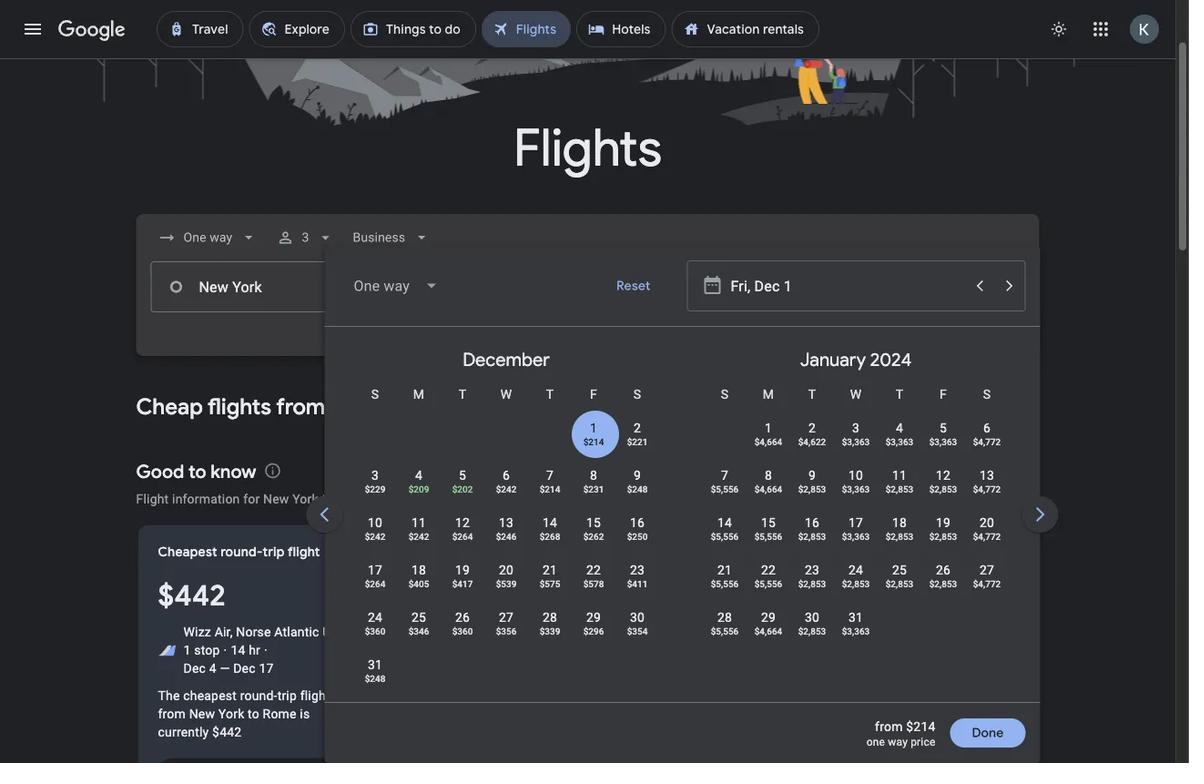 Task type: vqa. For each thing, say whether or not it's contained in the screenshot.


Task type: describe. For each thing, give the bounding box(es) containing it.
$2,853 for 25
[[886, 578, 914, 589]]

know
[[211, 460, 256, 483]]

$356
[[497, 626, 517, 637]]

wed, dec 13 element
[[500, 514, 514, 532]]

are
[[883, 736, 902, 751]]

31 $248
[[365, 657, 386, 684]]

w for december
[[501, 387, 513, 402]]

$346
[[409, 626, 430, 637]]

hr inside the fastest nonstop flight from new york to rome takes 8 hr 10 min
[[892, 619, 904, 634]]

row containing 21
[[704, 553, 1010, 605]]

from inside from $214 one way price
[[875, 719, 903, 734]]

$2,853 for 9
[[799, 484, 827, 495]]

23 for 23 $2,853
[[806, 562, 820, 577]]

fastest
[[659, 544, 704, 561]]

your
[[470, 492, 495, 507]]

22 $578
[[584, 562, 605, 589]]

1 for january 2024
[[766, 420, 773, 435]]

Flight search field
[[122, 214, 1190, 763]]

3 t from the left
[[809, 387, 817, 402]]

$4,772 for 13
[[974, 484, 1002, 495]]

$246
[[497, 531, 517, 542]]

1 s from the left
[[372, 387, 380, 402]]

1 inside wizz air, norse atlantic uk 1 stop
[[184, 643, 191, 658]]

$339
[[540, 626, 561, 637]]

wizz air, norse atlantic uk
[[434, 625, 590, 640]]

19 $2,853
[[930, 515, 958, 542]]

3 $229
[[365, 468, 386, 495]]

the cheapest one-way flight from new york to rome is currently $166
[[408, 689, 603, 740]]

flights
[[514, 116, 662, 181]]

20 for 20 $4,772
[[980, 515, 995, 530]]

27 $356
[[497, 610, 517, 637]]

7 $5,556
[[712, 468, 739, 495]]

wed, jan 24 element
[[849, 561, 864, 579]]

16 for 16 $2,853
[[806, 515, 820, 530]]

$417
[[453, 578, 474, 589]]

york inside the cheapest round-trip flight from new york to rome is currently $442
[[218, 707, 245, 722]]

cheapest for $442
[[183, 689, 237, 704]]

22 for 22 $5,556
[[762, 562, 777, 577]]

$575
[[540, 578, 561, 589]]

0 vertical spatial way
[[500, 544, 525, 561]]

29 for 29 $296
[[587, 610, 602, 625]]

currently for $442
[[158, 725, 209, 740]]

—
[[220, 661, 230, 676]]

0 vertical spatial round-
[[221, 544, 263, 561]]

, 5556 us dollars element for 15
[[755, 531, 783, 542]]

, 250 us dollars element
[[628, 531, 648, 542]]

$214 for 1
[[584, 436, 605, 447]]

flight inside the cheapest one-way flight from new york to rome is currently $166
[[542, 689, 572, 704]]

, 242 us dollars element for 10
[[365, 531, 386, 542]]

3 for 3 $229
[[372, 468, 379, 483]]

sun, jan 14 element
[[718, 514, 733, 532]]

norse for wizz air, norse atlantic uk
[[487, 625, 521, 640]]

sun, jan 7 element
[[722, 466, 729, 485]]

23 for 23 $411
[[631, 562, 645, 577]]

0 horizontal spatial  image
[[224, 642, 227, 660]]

new inside the fastest nonstop flight from new york to rome takes 8 hr 10 min
[[878, 601, 904, 616]]

, 539 us dollars element
[[497, 578, 517, 589]]

fri, dec 29 element
[[587, 608, 602, 627]]

sat, dec 9 element
[[634, 466, 642, 485]]

0 vertical spatial one-
[[471, 544, 500, 561]]

flights inside 'there are direct flights on this route every day.'
[[941, 736, 978, 751]]

, 4664 us dollars element for 1
[[755, 436, 783, 447]]

$4,622
[[799, 436, 827, 447]]

mon, dec 11 element
[[412, 514, 427, 532]]

next image
[[1019, 493, 1062, 536]]

$5,556 for 7
[[712, 484, 739, 495]]

6 $242
[[497, 468, 517, 495]]

17 for 17 $264
[[368, 562, 383, 577]]

from inside the fastest nonstop flight from new york to rome takes 8 hr 10 min
[[847, 601, 874, 616]]

flight inside the fastest nonstop flight from new york to rome takes 8 hr 10 min
[[967, 582, 997, 597]]

mon, dec 18 element
[[412, 561, 427, 579]]

9 $2,853
[[799, 468, 827, 495]]

Departure text field
[[730, 262, 1011, 311]]

, 264 us dollars element for 12
[[453, 531, 474, 542]]

wizz for wizz air, norse atlantic uk 1 stop
[[184, 625, 211, 640]]

sun, jan 21 element
[[718, 561, 733, 579]]

stop
[[194, 643, 220, 658]]

, 242 us dollars element for 6
[[497, 484, 517, 495]]

8 inside the fastest nonstop flight from new york to rome takes 8 hr 10 min
[[882, 619, 889, 634]]

25 $2,853
[[886, 562, 914, 589]]

7 $214
[[540, 468, 561, 495]]

14 $5,556
[[712, 515, 739, 542]]

27 $4,772
[[974, 562, 1002, 589]]

tue, jan 16 element
[[806, 514, 820, 532]]

fri, jan 5 element
[[940, 419, 948, 437]]

$3,363 for 5
[[930, 436, 958, 447]]

flight information for new york to rome to help you plan your next trip.
[[136, 492, 550, 507]]

$3,363 for 17
[[843, 531, 871, 542]]

$2,853 for 12
[[930, 484, 958, 495]]

uk for wizz air, norse atlantic uk 1 stop
[[323, 625, 339, 640]]

sun, dec 17 element
[[368, 561, 383, 579]]

new inside the cheapest round-trip flight from new york to rome is currently $442
[[189, 707, 215, 722]]

$242 for 10
[[365, 531, 386, 542]]

flight down , 268 us dollars element
[[528, 544, 560, 561]]

, 3363 us dollars element for 10
[[843, 484, 871, 495]]

$578
[[584, 578, 605, 589]]

rome up sun, dec 10 element
[[337, 492, 371, 507]]

12 for 12 $264
[[456, 515, 470, 530]]

, 2853 us dollars element for 23
[[799, 578, 827, 589]]

25 $346
[[409, 610, 430, 637]]

$4,664 for 29
[[755, 626, 783, 637]]

wed, jan 17 element
[[849, 514, 864, 532]]

, 346 us dollars element
[[409, 626, 430, 637]]

2024
[[871, 348, 912, 371]]

air, for wizz air, norse atlantic uk
[[465, 625, 483, 640]]

8 for 8 $4,664
[[766, 468, 773, 483]]

1 $214
[[584, 420, 605, 447]]

10 $3,363
[[843, 468, 871, 495]]

mon, dec 25 element
[[412, 608, 427, 627]]

tue, jan 23 element
[[806, 561, 820, 579]]

sat, dec 30 element
[[631, 608, 645, 627]]

, 339 us dollars element
[[540, 626, 561, 637]]

28 for 28 $5,556
[[718, 610, 733, 625]]

18 for 18 $405
[[412, 562, 427, 577]]

11 for 11 $242
[[412, 515, 427, 530]]

wed, dec 6 element
[[503, 466, 511, 485]]

13 for 13 $246
[[500, 515, 514, 530]]

is for $442
[[300, 707, 310, 722]]

sun, dec 31 element
[[368, 656, 383, 674]]

, 262 us dollars element
[[584, 531, 605, 542]]

mon, jan 8 element
[[766, 466, 773, 485]]

6 $4,772
[[974, 420, 1002, 447]]

, 575 us dollars element
[[540, 578, 561, 589]]

the inside the fastest nonstop flight from new york to rome takes 8 hr 10 min
[[847, 582, 868, 597]]

the fastest nonstop flight from new york to rome takes 8 hr 10 min
[[847, 582, 997, 634]]

, 246 us dollars element
[[497, 531, 517, 542]]

0 vertical spatial $442
[[158, 577, 226, 615]]

$209
[[409, 484, 430, 495]]

, 4772 us dollars element for 20
[[974, 531, 1002, 542]]

to inside the cheapest one-way flight from new york to rome is currently $166
[[467, 707, 479, 722]]

4 t from the left
[[896, 387, 904, 402]]

row containing 24
[[354, 600, 660, 652]]

, 202 us dollars element
[[453, 484, 474, 495]]

row containing 7
[[704, 458, 1010, 510]]

11 $2,853
[[886, 468, 914, 495]]

hr for 8 hr 10 min
[[682, 590, 711, 627]]

, 296 us dollars element
[[584, 626, 605, 637]]

10 $242
[[365, 515, 386, 542]]

$248 for 31
[[365, 673, 386, 684]]

26 $2,853
[[930, 562, 958, 589]]

$2,853 for 23
[[799, 578, 827, 589]]

tue, dec 19 element
[[456, 561, 470, 579]]

12 $2,853
[[930, 468, 958, 495]]

3 $3,363
[[843, 420, 871, 447]]

10 inside the fastest nonstop flight from new york to rome takes 8 hr 10 min
[[907, 619, 922, 634]]

grid inside "flight" search box
[[332, 334, 1190, 713]]

2 t from the left
[[547, 387, 554, 402]]

one- inside the cheapest one-way flight from new york to rome is currently $166
[[491, 689, 516, 704]]

, 264 us dollars element for 17
[[365, 578, 386, 589]]

$2,853 for 30
[[799, 626, 827, 637]]

22 $5,556
[[755, 562, 783, 589]]

main menu image
[[22, 18, 44, 40]]

, 5556 us dollars element for 22
[[755, 578, 783, 589]]

cheapest for $442
[[158, 544, 217, 561]]

31 for 31 $248
[[368, 657, 383, 672]]

cheapest round-trip flight
[[158, 544, 320, 561]]

0 vertical spatial trip
[[263, 544, 285, 561]]

flight down previous icon
[[288, 544, 320, 561]]

, 417 us dollars element
[[453, 578, 474, 589]]

fastest flight
[[659, 544, 739, 561]]

done button
[[950, 711, 1026, 755]]

wed, jan 31 element
[[849, 608, 864, 627]]

every
[[905, 755, 936, 763]]

$262
[[584, 531, 605, 542]]

f for january 2024
[[940, 387, 948, 402]]

, 2853 us dollars element for 12
[[930, 484, 958, 495]]

, 221 us dollars element
[[628, 436, 648, 447]]

new inside the cheapest one-way flight from new york to rome is currently $166
[[408, 707, 434, 722]]

20 for 20 $539
[[500, 562, 514, 577]]

row containing 10
[[354, 506, 660, 557]]

rome inside the fastest nonstop flight from new york to rome takes 8 hr 10 min
[[951, 601, 985, 616]]

24 $360
[[365, 610, 386, 637]]

20 $539
[[497, 562, 517, 589]]

0 horizontal spatial min
[[756, 590, 806, 627]]

mon, dec 4 element
[[416, 466, 423, 485]]

23 $411
[[628, 562, 648, 589]]

8 hr 10 min
[[659, 590, 806, 627]]

trip inside the cheapest round-trip flight from new york to rome is currently $442
[[277, 689, 297, 704]]

rome down december
[[457, 393, 515, 421]]

december row group
[[332, 334, 682, 700]]

new right "for"
[[263, 492, 289, 507]]

nonstop
[[916, 582, 964, 597]]

cheap
[[136, 393, 203, 421]]

january 2024 row group
[[682, 334, 1031, 695]]

$242 for 6
[[497, 484, 517, 495]]

change appearance image
[[1037, 7, 1081, 51]]

thu, jan 11 element
[[893, 466, 908, 485]]

, 5556 us dollars element for 21
[[712, 578, 739, 589]]

plan
[[441, 492, 466, 507]]

december
[[463, 348, 550, 371]]

$264 for 17
[[365, 578, 386, 589]]

2 dec from the left
[[233, 661, 256, 676]]

13 $246
[[497, 515, 517, 542]]

, 578 us dollars element
[[584, 578, 605, 589]]

18 $2,853
[[886, 515, 914, 542]]

wed, jan 3 element
[[853, 419, 860, 437]]

9 for 9 $2,853
[[809, 468, 817, 483]]

30 for 30 $2,853
[[806, 610, 820, 625]]

$214 for from $214
[[907, 719, 936, 734]]

january
[[801, 348, 867, 371]]

there are direct flights on this route every day.
[[847, 736, 996, 763]]

$405
[[409, 578, 430, 589]]

, 354 us dollars element
[[628, 626, 648, 637]]

fri, dec 8 element
[[591, 466, 598, 485]]

from inside the cheapest one-way flight from new york to rome is currently $166
[[576, 689, 603, 704]]

sat, jan 20 element
[[980, 514, 995, 532]]

$231
[[584, 484, 605, 495]]

row containing 3
[[354, 458, 660, 510]]

, 5556 us dollars element for 28
[[712, 626, 739, 637]]

, 209 us dollars element
[[409, 484, 430, 495]]

thu, jan 18 element
[[893, 514, 908, 532]]

27 for 27 $4,772
[[980, 562, 995, 577]]

1 dec from the left
[[184, 661, 206, 676]]

cheap flights from new york to rome
[[136, 393, 515, 421]]

8 $4,664
[[755, 468, 783, 495]]

flight up sun, jan 21 element
[[706, 544, 739, 561]]

cheapest for $166
[[434, 689, 487, 704]]

done
[[972, 725, 1004, 741]]

row group inside grid
[[1031, 334, 1190, 695]]

14 $268
[[540, 515, 561, 542]]

31 $3,363
[[843, 610, 871, 637]]

row containing 14
[[704, 506, 1010, 557]]

, 2853 us dollars element for 25
[[886, 578, 914, 589]]

19 for 19 $417
[[456, 562, 470, 577]]

fastest
[[872, 582, 913, 597]]

13 for 13 $4,772
[[980, 468, 995, 483]]

, 4664 us dollars element for 29
[[755, 626, 783, 637]]

the cheapest round-trip flight from new york to rome is currently $442
[[158, 689, 330, 740]]

day.
[[939, 755, 963, 763]]

new up sun, dec 3 element
[[331, 393, 376, 421]]

18 $405
[[409, 562, 430, 589]]

26 $360
[[453, 610, 474, 637]]

10 inside 10 $3,363
[[849, 468, 864, 483]]

row containing 28
[[704, 600, 878, 652]]

, 2853 us dollars element for 9
[[799, 484, 827, 495]]

$4,664 for 8
[[755, 484, 783, 495]]

, 2853 us dollars element for 18
[[886, 531, 914, 542]]

mon, jan 1 element
[[766, 419, 773, 437]]

nonstop
[[659, 689, 711, 705]]

$442 inside the cheapest round-trip flight from new york to rome is currently $442
[[212, 725, 242, 740]]

rome inside the cheapest one-way flight from new york to rome is currently $166
[[482, 707, 516, 722]]

flights for cheap
[[208, 393, 271, 421]]



Task type: locate. For each thing, give the bounding box(es) containing it.
15 $5,556
[[755, 515, 783, 542]]

20 down the 13 $4,772
[[980, 515, 995, 530]]

0 vertical spatial 13
[[980, 468, 995, 483]]

3 s from the left
[[722, 387, 729, 402]]

m inside january 2024 row group
[[764, 387, 775, 402]]

cheapest down —
[[183, 689, 237, 704]]

1 horizontal spatial is
[[519, 707, 529, 722]]

$3,363 up wed, jan 24 'element'
[[843, 531, 871, 542]]

f for december
[[591, 387, 598, 402]]

way down , 246 us dollars element
[[500, 544, 525, 561]]

1 horizontal spatial  image
[[593, 623, 597, 642]]

2 norse from the left
[[487, 625, 521, 640]]

3 $4,772 from the top
[[974, 531, 1002, 542]]

$214 inside row
[[540, 484, 561, 495]]

2 horizontal spatial flights
[[941, 736, 978, 751]]

, 4664 us dollars element up mon, jan 15 element
[[755, 484, 783, 495]]

2 uk from the left
[[573, 625, 590, 640]]

17 inside 17 $3,363
[[849, 515, 864, 530]]

, 411 us dollars element
[[628, 578, 648, 589]]

1 28 from the left
[[543, 610, 558, 625]]

$214 up price
[[907, 719, 936, 734]]

25
[[893, 562, 908, 577], [412, 610, 427, 625]]

wed, dec 27 element
[[500, 608, 514, 627]]

$3,363 up fri, jan 12 element
[[930, 436, 958, 447]]

0 vertical spatial 19
[[937, 515, 951, 530]]

11 inside 11 $242
[[412, 515, 427, 530]]

, 2853 us dollars element for 19
[[930, 531, 958, 542]]

$268
[[540, 531, 561, 542]]

29 $4,664
[[755, 610, 783, 637]]

0 horizontal spatial 11
[[412, 515, 427, 530]]

, 3363 us dollars element up wed, jan 10 element
[[843, 436, 871, 447]]

row
[[572, 403, 660, 463], [747, 403, 1010, 463], [354, 458, 660, 510], [704, 458, 1010, 510], [354, 506, 660, 557], [704, 506, 1010, 557], [354, 553, 660, 605], [704, 553, 1010, 605], [354, 600, 660, 652], [704, 600, 878, 652]]

12
[[937, 468, 951, 483], [456, 515, 470, 530]]

0 horizontal spatial 28
[[543, 610, 558, 625]]

2 for january 2024
[[809, 420, 817, 435]]

min inside the fastest nonstop flight from new york to rome takes 8 hr 10 min
[[925, 619, 947, 634]]

8 inside 8 $4,664
[[766, 468, 773, 483]]

$229
[[365, 484, 386, 495]]

$2,853
[[799, 484, 827, 495], [886, 484, 914, 495], [930, 484, 958, 495], [799, 531, 827, 542], [886, 531, 914, 542], [930, 531, 958, 542], [799, 578, 827, 589], [843, 578, 871, 589], [886, 578, 914, 589], [930, 578, 958, 589], [799, 626, 827, 637]]

is inside the cheapest round-trip flight from new york to rome is currently $442
[[300, 707, 310, 722]]

2 s from the left
[[634, 387, 642, 402]]

25 for 25 $2,853
[[893, 562, 908, 577]]

thu, dec 28 element
[[543, 608, 558, 627]]

sat, jan 13 element
[[980, 466, 995, 485]]

rome down the nonstop
[[951, 601, 985, 616]]

0 horizontal spatial 2
[[634, 420, 642, 435]]

16 inside "16 $2,853"
[[806, 515, 820, 530]]

w inside the december row group
[[501, 387, 513, 402]]

$221
[[628, 436, 648, 447]]

3 inside 3 $229
[[372, 468, 379, 483]]

, 2853 us dollars element for 24
[[843, 578, 871, 589]]

0 horizontal spatial $214
[[540, 484, 561, 495]]

0 horizontal spatial , 264 us dollars element
[[365, 578, 386, 589]]

sun, jan 28 element
[[718, 608, 733, 627]]

$248 up sat, dec 16 element
[[628, 484, 648, 495]]

2 vertical spatial 17
[[259, 661, 274, 676]]

$354
[[628, 626, 648, 637]]

3 for 3 $3,363
[[853, 420, 860, 435]]

1 t from the left
[[459, 387, 467, 402]]

3 , 4664 us dollars element from the top
[[755, 626, 783, 637]]

1 horizontal spatial norse
[[487, 625, 521, 640]]

$5,556 for 22
[[755, 578, 783, 589]]

3 inside 3 $3,363
[[853, 420, 860, 435]]

0 horizontal spatial currently
[[158, 725, 209, 740]]

24 for 24 $360
[[368, 610, 383, 625]]

1 horizontal spatial 20
[[980, 515, 995, 530]]

2 $4,622
[[799, 420, 827, 447]]

is up search round-trip flights image
[[300, 707, 310, 722]]

w for january 2024
[[851, 387, 862, 402]]

sat, dec 23 element
[[631, 561, 645, 579]]

$2,853 for 11
[[886, 484, 914, 495]]

thu, dec 21 element
[[543, 561, 558, 579]]

0 horizontal spatial air,
[[215, 625, 233, 640]]

norse
[[236, 625, 271, 640], [487, 625, 521, 640]]

1 $4,772 from the top
[[974, 436, 1002, 447]]

$4,772 right 26 $2,853
[[974, 578, 1002, 589]]

$4,772 for 6
[[974, 436, 1002, 447]]

22 inside the '22 $578'
[[587, 562, 602, 577]]

4 , 4772 us dollars element from the top
[[974, 578, 1002, 589]]

, 4664 us dollars element
[[755, 436, 783, 447], [755, 484, 783, 495], [755, 626, 783, 637]]

good to know
[[136, 460, 256, 483]]

flights for nonstop
[[714, 689, 753, 705]]

2 w from the left
[[851, 387, 862, 402]]

1 vertical spatial , 248 us dollars element
[[365, 673, 386, 684]]

2 f from the left
[[940, 387, 948, 402]]

0 horizontal spatial 3
[[302, 230, 309, 245]]

1 $4,664
[[755, 420, 783, 447]]

4 inside 4 $209
[[416, 468, 423, 483]]

the for $166
[[408, 689, 430, 704]]

1 atlantic from the left
[[274, 625, 319, 640]]

$2,853 up tue, jan 30 element
[[799, 578, 827, 589]]

1 horizontal spatial 28
[[718, 610, 733, 625]]

1 horizontal spatial cheapest
[[434, 689, 487, 704]]

2 $360 from the left
[[453, 626, 474, 637]]

17 inside 17 $264
[[368, 562, 383, 577]]

1 left stop
[[184, 643, 191, 658]]

2 , 4664 us dollars element from the top
[[755, 484, 783, 495]]

row containing 17
[[354, 553, 660, 605]]

0 horizontal spatial 21
[[543, 562, 558, 577]]

atlantic
[[274, 625, 319, 640], [525, 625, 570, 640]]

on
[[982, 736, 996, 751]]

1 horizontal spatial 9
[[809, 468, 817, 483]]

1 horizontal spatial dec
[[233, 661, 256, 676]]

0 horizontal spatial dec
[[184, 661, 206, 676]]

7 for 7 $214
[[547, 468, 554, 483]]

1 16 from the left
[[631, 515, 645, 530]]

23 inside 23 $411
[[631, 562, 645, 577]]

flight down wizz air, norse atlantic uk 1 stop
[[300, 689, 330, 704]]

17
[[849, 515, 864, 530], [368, 562, 383, 577], [259, 661, 274, 676]]

grid containing december
[[332, 334, 1190, 713]]

3 $4,664 from the top
[[755, 626, 783, 637]]

1 horizontal spatial 6
[[984, 420, 991, 435]]

sat, dec 2 element
[[634, 419, 642, 437]]

, 231 us dollars element
[[584, 484, 605, 495]]

$296
[[584, 626, 605, 637]]

, 356 us dollars element
[[497, 626, 517, 637]]

cheapest inside the cheapest one-way flight from new york to rome is currently $166
[[434, 689, 487, 704]]

6 up next
[[503, 468, 511, 483]]

previous image
[[303, 493, 347, 536]]

1 vertical spatial $264
[[365, 578, 386, 589]]

1 horizontal spatial 27
[[980, 562, 995, 577]]

sat, jan 6 element
[[984, 419, 991, 437]]

route
[[871, 755, 902, 763]]

, 2853 us dollars element for 30
[[799, 626, 827, 637]]

2 29 from the left
[[762, 610, 777, 625]]

is inside the cheapest one-way flight from new york to rome is currently $166
[[519, 707, 529, 722]]

fri, jan 26 element
[[937, 561, 951, 579]]

13 $4,772
[[974, 468, 1002, 495]]

flight inside the cheapest round-trip flight from new york to rome is currently $442
[[300, 689, 330, 704]]

min
[[756, 590, 806, 627], [925, 619, 947, 634]]

14 inside 14 hr dec 4 — dec 17
[[231, 643, 245, 658]]

2 horizontal spatial 17
[[849, 515, 864, 530]]

, 5556 us dollars element for 14
[[712, 531, 739, 542]]

2 cheapest from the left
[[434, 689, 487, 704]]

3 inside popup button
[[302, 230, 309, 245]]

1 vertical spatial way
[[516, 689, 539, 704]]

24 inside 24 $2,853
[[849, 562, 864, 577]]

0 horizontal spatial , 242 us dollars element
[[365, 531, 386, 542]]

nonstop flights
[[659, 689, 753, 705]]

1 7 from the left
[[547, 468, 554, 483]]

0 horizontal spatial , 248 us dollars element
[[365, 673, 386, 684]]

, 3363 us dollars element for 31
[[843, 626, 871, 637]]

1 9 from the left
[[634, 468, 642, 483]]

29 down 22 $5,556
[[762, 610, 777, 625]]

19 inside "19 $2,853"
[[937, 515, 951, 530]]

, 2853 us dollars element
[[799, 484, 827, 495], [886, 484, 914, 495], [930, 484, 958, 495], [799, 531, 827, 542], [886, 531, 914, 542], [930, 531, 958, 542], [799, 578, 827, 589], [843, 578, 871, 589], [886, 578, 914, 589], [930, 578, 958, 589], [799, 626, 827, 637]]

, 229 us dollars element
[[365, 484, 386, 495]]

2 9 from the left
[[809, 468, 817, 483]]

cheapest
[[183, 689, 237, 704], [434, 689, 487, 704]]

thu, jan 4 element
[[897, 419, 904, 437]]

14 for $5,556
[[718, 515, 733, 530]]

1 vertical spatial 19
[[456, 562, 470, 577]]

min down 22 $5,556
[[756, 590, 806, 627]]

round- down "for"
[[221, 544, 263, 561]]

fri, dec 15 element
[[587, 514, 602, 532]]

2 $4,772 from the top
[[974, 484, 1002, 495]]

currently inside the cheapest round-trip flight from new york to rome is currently $442
[[158, 725, 209, 740]]

29 up $296
[[587, 610, 602, 625]]

0 horizontal spatial 17
[[259, 661, 274, 676]]

, 214 us dollars element up thu, dec 14 element
[[540, 484, 561, 495]]

30 up , 354 us dollars "element"
[[631, 610, 645, 625]]

23 $2,853
[[799, 562, 827, 589]]

, 264 us dollars element
[[453, 531, 474, 542], [365, 578, 386, 589]]

tue, jan 2 element
[[809, 419, 817, 437]]

from $214 one way price
[[867, 719, 936, 749]]

1 cheapest from the left
[[158, 544, 217, 561]]

5 inside 5 $3,363
[[940, 420, 948, 435]]

5 inside 5 $202
[[459, 468, 467, 483]]

$214 for 7
[[540, 484, 561, 495]]

, 242 us dollars element right your
[[497, 484, 517, 495]]

26 for 26 $2,853
[[937, 562, 951, 577]]

14
[[543, 515, 558, 530], [718, 515, 733, 530], [231, 643, 245, 658]]

0 horizontal spatial 31
[[368, 657, 383, 672]]

1 horizontal spatial min
[[925, 619, 947, 634]]

, 360 us dollars element
[[365, 626, 386, 637], [453, 626, 474, 637]]

s
[[372, 387, 380, 402], [634, 387, 642, 402], [722, 387, 729, 402], [984, 387, 992, 402]]

$360 for 26
[[453, 626, 474, 637]]

21 for 21 $5,556
[[718, 562, 733, 577]]

24 inside "24 $360"
[[368, 610, 383, 625]]

17 down wizz air, norse atlantic uk 1 stop
[[259, 661, 274, 676]]

thu, dec 14 element
[[543, 514, 558, 532]]

15 inside 15 $5,556
[[762, 515, 777, 530]]

15 for 15 $262
[[587, 515, 602, 530]]

2 is from the left
[[519, 707, 529, 722]]

2 23 from the left
[[806, 562, 820, 577]]

, 248 us dollars element down "24 $360"
[[365, 673, 386, 684]]

m for december
[[414, 387, 425, 402]]

30 down the 23 $2,853
[[806, 610, 820, 625]]

sun, dec 3 element
[[372, 466, 379, 485]]

1 horizontal spatial 15
[[762, 515, 777, 530]]

2 vertical spatial $214
[[907, 719, 936, 734]]

9 down , 4622 us dollars element
[[809, 468, 817, 483]]

17 inside 14 hr dec 4 — dec 17
[[259, 661, 274, 676]]

cheapest inside the cheapest round-trip flight from new york to rome is currently $442
[[183, 689, 237, 704]]

2 wizz from the left
[[434, 625, 462, 640]]

1 $4,664 from the top
[[755, 436, 783, 447]]

m up mon, jan 1 element
[[764, 387, 775, 402]]

hr right stop
[[249, 643, 261, 658]]

$250
[[628, 531, 648, 542]]

2 m from the left
[[764, 387, 775, 402]]

2 $221
[[628, 420, 648, 447]]

thu, jan 25 element
[[893, 561, 908, 579]]

19 for 19 $2,853
[[937, 515, 951, 530]]

, 248 us dollars element
[[628, 484, 648, 495], [365, 673, 386, 684]]

6 right fri, jan 5 element
[[984, 420, 991, 435]]

25 for 25 $346
[[412, 610, 427, 625]]

fri, dec 22 element
[[587, 561, 602, 579]]

19 inside "19 $417"
[[456, 562, 470, 577]]

direct
[[905, 736, 938, 751]]

, 2853 us dollars element up thu, jan 25 element at the right bottom of the page
[[886, 531, 914, 542]]

row group
[[1031, 334, 1190, 695]]

0 horizontal spatial 4
[[209, 661, 217, 676]]

0 vertical spatial , 248 us dollars element
[[628, 484, 648, 495]]

0 horizontal spatial 20
[[500, 562, 514, 577]]

1 horizontal spatial w
[[851, 387, 862, 402]]

10 down $229
[[368, 515, 383, 530]]

30 inside the 30 $2,853
[[806, 610, 820, 625]]

$2,853 for 24
[[843, 578, 871, 589]]

new down 14 hr dec 4 — dec 17
[[189, 707, 215, 722]]

15 inside 15 $262
[[587, 515, 602, 530]]

$3,363 up wed, jan 17 element on the right of page
[[843, 484, 871, 495]]

atlantic inside wizz air, norse atlantic uk 1 stop
[[274, 625, 319, 640]]

one- down $246
[[471, 544, 500, 561]]

m inside row group
[[414, 387, 425, 402]]

1 22 from the left
[[587, 562, 602, 577]]

air, up stop
[[215, 625, 233, 640]]

1 vertical spatial $4,664
[[755, 484, 783, 495]]

$5,556 up mon, jan 29 element
[[755, 578, 783, 589]]

f inside the december row group
[[591, 387, 598, 402]]

next
[[498, 492, 523, 507]]

0 horizontal spatial 30
[[631, 610, 645, 625]]

1 vertical spatial $442
[[212, 725, 242, 740]]

11
[[893, 468, 908, 483], [412, 515, 427, 530]]

4 inside 14 hr dec 4 — dec 17
[[209, 661, 217, 676]]

norse inside wizz air, norse atlantic uk 1 stop
[[236, 625, 271, 640]]

2 16 from the left
[[806, 515, 820, 530]]

way for one-
[[516, 689, 539, 704]]

, 5556 us dollars element
[[712, 484, 739, 495], [712, 531, 739, 542], [755, 531, 783, 542], [712, 578, 739, 589], [755, 578, 783, 589], [712, 626, 739, 637]]

mon, jan 22 element
[[762, 561, 777, 579]]

, 3363 us dollars element
[[843, 436, 871, 447], [886, 436, 914, 447], [930, 436, 958, 447], [843, 484, 871, 495], [843, 531, 871, 542], [843, 626, 871, 637]]

, 5556 us dollars element left 29 $4,664
[[712, 626, 739, 637]]

21 for 21 $575
[[543, 562, 558, 577]]

1 for december
[[591, 420, 598, 435]]

3 for 3
[[302, 230, 309, 245]]

help
[[389, 492, 414, 507]]

, 4772 us dollars element for 13
[[974, 484, 1002, 495]]

rome up search round-trip flights image
[[263, 707, 297, 722]]

1 vertical spatial 20
[[500, 562, 514, 577]]

27 inside 27 $356
[[500, 610, 514, 625]]

tue, dec 26 element
[[456, 608, 470, 627]]

, 3363 us dollars element right the 30 $2,853 at the bottom right
[[843, 626, 871, 637]]

dec down stop
[[184, 661, 206, 676]]

for
[[243, 492, 260, 507]]

, 268 us dollars element
[[540, 531, 561, 542]]

7 for 7 $5,556
[[722, 468, 729, 483]]

1 w from the left
[[501, 387, 513, 402]]

2 $4,664 from the top
[[755, 484, 783, 495]]

1 23 from the left
[[631, 562, 645, 577]]

None text field
[[151, 261, 408, 312]]

1 30 from the left
[[631, 610, 645, 625]]

cheapest for $166
[[408, 544, 468, 561]]

$2,853 up fri, jan 19 element
[[930, 484, 958, 495]]

1 m from the left
[[414, 387, 425, 402]]

1 horizontal spatial $248
[[628, 484, 648, 495]]

the for $442
[[158, 689, 180, 704]]

york inside the cheapest one-way flight from new york to rome is currently $166
[[438, 707, 464, 722]]

1 2 from the left
[[634, 420, 642, 435]]

1 horizontal spatial 16
[[806, 515, 820, 530]]

$4,772 for 27
[[974, 578, 1002, 589]]

1 horizontal spatial 22
[[762, 562, 777, 577]]

0 vertical spatial 18
[[893, 515, 908, 530]]

, 3363 us dollars element for 3
[[843, 436, 871, 447]]

flight
[[288, 544, 320, 561], [528, 544, 560, 561], [706, 544, 739, 561], [967, 582, 997, 597], [300, 689, 330, 704], [542, 689, 572, 704]]

, 2853 us dollars element up tue, jan 23 element at the bottom of page
[[799, 531, 827, 542]]

2 horizontal spatial 1
[[766, 420, 773, 435]]

m for january 2024
[[764, 387, 775, 402]]

17 for 17 $3,363
[[849, 515, 864, 530]]

york inside the fastest nonstop flight from new york to rome takes 8 hr 10 min
[[907, 601, 933, 616]]

28
[[543, 610, 558, 625], [718, 610, 733, 625]]

tue, jan 9 element
[[809, 466, 817, 485]]

20 up , 539 us dollars element
[[500, 562, 514, 577]]

you
[[417, 492, 438, 507]]

, 5556 us dollars element up "mon, jan 22" element on the bottom right of page
[[755, 531, 783, 542]]

12 inside 12 $264
[[456, 515, 470, 530]]

4 $3,363
[[886, 420, 914, 447]]

1 horizontal spatial 4
[[416, 468, 423, 483]]

round- inside the cheapest round-trip flight from new york to rome is currently $442
[[240, 689, 277, 704]]

1 horizontal spatial 13
[[980, 468, 995, 483]]

1 vertical spatial 3
[[853, 420, 860, 435]]

28 for 28 $339
[[543, 610, 558, 625]]

, 5556 us dollars element up sun, jan 14 element
[[712, 484, 739, 495]]

good
[[136, 460, 184, 483]]

19 up , 417 us dollars element
[[456, 562, 470, 577]]

None field
[[151, 221, 265, 254], [346, 221, 438, 254], [339, 264, 454, 308], [151, 221, 265, 254], [346, 221, 438, 254], [339, 264, 454, 308]]

4 up $209 on the bottom left
[[416, 468, 423, 483]]

2 up $221 at the bottom right
[[634, 420, 642, 435]]

, 360 us dollars element up sun, dec 31 'element'
[[365, 626, 386, 637]]

, 2853 us dollars element left 27 $4,772
[[930, 578, 958, 589]]

Departure text field
[[731, 261, 964, 311]]

10
[[849, 468, 864, 483], [368, 515, 383, 530], [718, 590, 749, 627], [907, 619, 922, 634]]

min down the nonstop
[[925, 619, 947, 634]]

tue, dec 12 element
[[456, 514, 470, 532]]

tue, dec 5 element
[[459, 466, 467, 485]]

1 horizontal spatial 2
[[809, 420, 817, 435]]

2 21 from the left
[[718, 562, 733, 577]]

$214 inside from $214 one way price
[[907, 719, 936, 734]]

2 horizontal spatial $214
[[907, 719, 936, 734]]

$5,556 for 15
[[755, 531, 783, 542]]

2 2 from the left
[[809, 420, 817, 435]]

0 vertical spatial 31
[[849, 610, 864, 625]]

30 inside 30 $354
[[631, 610, 645, 625]]

1 vertical spatial 18
[[412, 562, 427, 577]]

0 horizontal spatial 19
[[456, 562, 470, 577]]

$3,363 for 10
[[843, 484, 871, 495]]

18 up , 405 us dollars element
[[412, 562, 427, 577]]

5 $3,363
[[930, 420, 958, 447]]

20 inside 20 $4,772
[[980, 515, 995, 530]]

$4,664 for 1
[[755, 436, 783, 447]]

1 air, from the left
[[215, 625, 233, 640]]

21
[[543, 562, 558, 577], [718, 562, 733, 577]]

13 inside the 13 $4,772
[[980, 468, 995, 483]]

f up fri, jan 5 element
[[940, 387, 948, 402]]

3 button
[[269, 216, 342, 260]]

f inside january 2024 row group
[[940, 387, 948, 402]]

9 inside "9 $248"
[[634, 468, 642, 483]]

air, for wizz air, norse atlantic uk 1 stop
[[215, 625, 233, 640]]

1 left tue, jan 2 element at the right bottom of page
[[766, 420, 773, 435]]

26 down $417
[[456, 610, 470, 625]]

2 7 from the left
[[722, 468, 729, 483]]

w up wed, jan 3 element on the right bottom of the page
[[851, 387, 862, 402]]

0 horizontal spatial 18
[[412, 562, 427, 577]]

2 15 from the left
[[762, 515, 777, 530]]

to inside the fastest nonstop flight from new york to rome takes 8 hr 10 min
[[936, 601, 948, 616]]

13
[[980, 468, 995, 483], [500, 515, 514, 530]]

0 horizontal spatial 27
[[500, 610, 514, 625]]

1 horizontal spatial the
[[408, 689, 430, 704]]

2 up $4,622
[[809, 420, 817, 435]]

, 4772 us dollars element
[[974, 436, 1002, 447], [974, 484, 1002, 495], [974, 531, 1002, 542], [974, 578, 1002, 589]]

8 inside 8 $231
[[591, 468, 598, 483]]

, 242 us dollars element
[[497, 484, 517, 495], [365, 531, 386, 542], [409, 531, 430, 542]]

1 horizontal spatial air,
[[465, 625, 483, 640]]

rome inside the cheapest round-trip flight from new york to rome is currently $442
[[263, 707, 297, 722]]

14 right stop
[[231, 643, 245, 658]]

24 $2,853
[[843, 562, 871, 589]]

9 $248
[[628, 468, 648, 495]]

1 vertical spatial , 214 us dollars element
[[540, 484, 561, 495]]

14 for hr
[[231, 643, 245, 658]]

one
[[867, 736, 885, 749]]

f
[[591, 387, 598, 402], [940, 387, 948, 402]]

1 uk from the left
[[323, 625, 339, 640]]

1 15 from the left
[[587, 515, 602, 530]]

the inside the cheapest round-trip flight from new york to rome is currently $442
[[158, 689, 180, 704]]

$2,853 right 29 $4,664
[[799, 626, 827, 637]]

1 horizontal spatial , 214 us dollars element
[[584, 436, 605, 447]]

, 2853 us dollars element up thu, jan 18 element
[[886, 484, 914, 495]]

, 5556 us dollars element up mon, jan 29 element
[[755, 578, 783, 589]]

, 4772 us dollars element for 27
[[974, 578, 1002, 589]]

, 4664 us dollars element left the 30 $2,853 at the bottom right
[[755, 626, 783, 637]]

$360
[[365, 626, 386, 637], [453, 626, 474, 637]]

28 inside 28 $339
[[543, 610, 558, 625]]

12 $264
[[453, 515, 474, 542]]

1 cheapest from the left
[[183, 689, 237, 704]]

1 vertical spatial 31
[[368, 657, 383, 672]]

$360 for 24
[[365, 626, 386, 637]]

12 down 5 $3,363
[[937, 468, 951, 483]]

21 inside 21 $575
[[543, 562, 558, 577]]

4 $4,772 from the top
[[974, 578, 1002, 589]]

2 , 360 us dollars element from the left
[[453, 626, 474, 637]]

0 vertical spatial , 4664 us dollars element
[[755, 436, 783, 447]]

28 $5,556
[[712, 610, 739, 637]]

wizz inside wizz air, norse atlantic uk 1 stop
[[184, 625, 211, 640]]

swap origin and destination. image
[[400, 276, 422, 298]]

2 cheapest from the left
[[408, 544, 468, 561]]

, 214 us dollars element for 1
[[584, 436, 605, 447]]

0 vertical spatial 20
[[980, 515, 995, 530]]

28 inside 28 $5,556
[[718, 610, 733, 625]]

4 inside 4 $3,363
[[897, 420, 904, 435]]

5 for 5 $202
[[459, 468, 467, 483]]

2 air, from the left
[[465, 625, 483, 640]]

$442 up search round-trip flights image
[[212, 725, 242, 740]]

8 down "1 $4,664"
[[766, 468, 773, 483]]

0 vertical spatial 6
[[984, 420, 991, 435]]

wed, jan 10 element
[[849, 466, 864, 485]]

mon, jan 15 element
[[762, 514, 777, 532]]

wed, dec 20 element
[[500, 561, 514, 579]]

1 , 360 us dollars element from the left
[[365, 626, 386, 637]]

0 horizontal spatial , 214 us dollars element
[[540, 484, 561, 495]]

30 $2,853
[[799, 610, 827, 637]]

sat, dec 16 element
[[631, 514, 645, 532]]

there
[[847, 736, 880, 751]]

6 inside 6 $4,772
[[984, 420, 991, 435]]

5 $202
[[453, 468, 474, 495]]

18 inside '18 $405'
[[412, 562, 427, 577]]

, 214 us dollars element for 7
[[540, 484, 561, 495]]

1 horizontal spatial 21
[[718, 562, 733, 577]]

1 is from the left
[[300, 707, 310, 722]]

31 inside 31 $3,363
[[849, 610, 864, 625]]

31 for 31 $3,363
[[849, 610, 864, 625]]

20
[[980, 515, 995, 530], [500, 562, 514, 577]]

$2,853 for 18
[[886, 531, 914, 542]]

12 inside "12 $2,853"
[[937, 468, 951, 483]]

21 $5,556
[[712, 562, 739, 589]]

14 hr dec 4 — dec 17
[[184, 643, 274, 676]]

20 $4,772
[[974, 515, 1002, 542]]

1 horizontal spatial currently
[[533, 707, 584, 722]]

30 $354
[[628, 610, 648, 637]]

2 vertical spatial $4,664
[[755, 626, 783, 637]]

15 $262
[[584, 515, 605, 542]]

, 2853 us dollars element for 16
[[799, 531, 827, 542]]

fri, dec 1, departure date. element
[[591, 419, 598, 437]]

1 , 4664 us dollars element from the top
[[755, 436, 783, 447]]

1 21 from the left
[[543, 562, 558, 577]]

2 30 from the left
[[806, 610, 820, 625]]

$214 up thu, dec 14 element
[[540, 484, 561, 495]]

15
[[587, 515, 602, 530], [762, 515, 777, 530]]

2 , 4772 us dollars element from the top
[[974, 484, 1002, 495]]

, 2853 us dollars element up wed, jan 31 element
[[843, 578, 871, 589]]

1 vertical spatial , 264 us dollars element
[[365, 578, 386, 589]]

$166 inside the cheapest one-way flight from new york to rome is currently $166
[[408, 725, 438, 740]]

8
[[591, 468, 598, 483], [766, 468, 773, 483], [659, 590, 675, 627], [882, 619, 889, 634]]

, 2853 us dollars element up fri, jan 19 element
[[930, 484, 958, 495]]

to
[[430, 393, 452, 421], [188, 460, 206, 483], [322, 492, 334, 507], [374, 492, 386, 507], [936, 601, 948, 616], [248, 707, 260, 722], [467, 707, 479, 722]]

f up fri, dec 1, departure date. element
[[591, 387, 598, 402]]

11 down you
[[412, 515, 427, 530]]

0 vertical spatial $4,664
[[755, 436, 783, 447]]

0 vertical spatial , 264 us dollars element
[[453, 531, 474, 542]]

one- down 'wizz air, norse atlantic uk'
[[491, 689, 516, 704]]

0 horizontal spatial cheapest
[[183, 689, 237, 704]]

29 $296
[[584, 610, 605, 637]]

0 horizontal spatial 9
[[634, 468, 642, 483]]

information
[[172, 492, 240, 507]]

1 $360 from the left
[[365, 626, 386, 637]]

1 horizontal spatial m
[[764, 387, 775, 402]]

search round-trip flights image
[[158, 751, 357, 763]]

 image
[[593, 623, 597, 642], [224, 642, 227, 660]]

currently for $166
[[533, 707, 584, 722]]

atlantic for wizz air, norse atlantic uk
[[525, 625, 570, 640]]

tue, jan 30 element
[[806, 608, 820, 627]]

air, inside wizz air, norse atlantic uk 1 stop
[[215, 625, 233, 640]]

2 for december
[[634, 420, 642, 435]]

t
[[459, 387, 467, 402], [547, 387, 554, 402], [809, 387, 817, 402], [896, 387, 904, 402]]

2 $166 from the top
[[408, 725, 438, 740]]

, 3363 us dollars element up fri, jan 12 element
[[930, 436, 958, 447]]

16 inside 16 $250
[[631, 515, 645, 530]]

8 right takes at the bottom of the page
[[882, 619, 889, 634]]

$5,556 for 21
[[712, 578, 739, 589]]

11 inside 11 $2,853
[[893, 468, 908, 483]]

, 3363 us dollars element for 17
[[843, 531, 871, 542]]

2 28 from the left
[[718, 610, 733, 625]]

$2,853 up tue, jan 16 element
[[799, 484, 827, 495]]

mon, jan 29 element
[[762, 608, 777, 627]]

uk inside wizz air, norse atlantic uk 1 stop
[[323, 625, 339, 640]]

hr
[[682, 590, 711, 627], [892, 619, 904, 634], [249, 643, 261, 658]]

1 horizontal spatial , 248 us dollars element
[[628, 484, 648, 495]]

0 horizontal spatial uk
[[323, 625, 339, 640]]

1 horizontal spatial cheapest
[[408, 544, 468, 561]]

0 horizontal spatial $264
[[365, 578, 386, 589]]

$4,772 for 20
[[974, 531, 1002, 542]]

10 down 21 $5,556 on the bottom of the page
[[718, 590, 749, 627]]

1 horizontal spatial 25
[[893, 562, 908, 577]]

1 wizz from the left
[[184, 625, 211, 640]]

, 405 us dollars element
[[409, 578, 430, 589]]

$4,772
[[974, 436, 1002, 447], [974, 484, 1002, 495], [974, 531, 1002, 542], [974, 578, 1002, 589]]

25 inside the 25 $346
[[412, 610, 427, 625]]

$214
[[584, 436, 605, 447], [540, 484, 561, 495], [907, 719, 936, 734]]

0 horizontal spatial is
[[300, 707, 310, 722]]

$264 up "cheapest one-way flight"
[[453, 531, 474, 542]]

7 up trip.
[[547, 468, 554, 483]]

22 inside 22 $5,556
[[762, 562, 777, 577]]

wizz for wizz air, norse atlantic uk
[[434, 625, 462, 640]]

1 horizontal spatial 17
[[368, 562, 383, 577]]

10 down 'fastest'
[[907, 619, 922, 634]]

0 vertical spatial 17
[[849, 515, 864, 530]]

2 inside 2 $221
[[634, 420, 642, 435]]

, 3363 us dollars element up wed, jan 24 'element'
[[843, 531, 871, 542]]

8 right sat, dec 30 element
[[659, 590, 675, 627]]

1 vertical spatial currently
[[158, 725, 209, 740]]

22 for 22 $578
[[587, 562, 602, 577]]

fri, jan 19 element
[[937, 514, 951, 532]]

, 2853 us dollars element up fri, jan 26 element
[[930, 531, 958, 542]]

21 down fastest flight
[[718, 562, 733, 577]]

$3,363 for 3
[[843, 436, 871, 447]]

2 inside 2 $4,622
[[809, 420, 817, 435]]

2 atlantic from the left
[[525, 625, 570, 640]]

6 for 6 $242
[[503, 468, 511, 483]]

18 inside the 18 $2,853
[[893, 515, 908, 530]]

to inside the cheapest round-trip flight from new york to rome is currently $442
[[248, 707, 260, 722]]

0 horizontal spatial 23
[[631, 562, 645, 577]]

19 $417
[[453, 562, 474, 589]]

wizz up stop
[[184, 625, 211, 640]]

cheapest down information
[[158, 544, 217, 561]]

flights
[[208, 393, 271, 421], [714, 689, 753, 705], [941, 736, 978, 751]]

, 214 us dollars element
[[584, 436, 605, 447], [540, 484, 561, 495]]

from inside the cheapest round-trip flight from new york to rome is currently $442
[[158, 707, 186, 722]]

24 for 24 $2,853
[[849, 562, 864, 577]]

, 248 us dollars element up sat, dec 16 element
[[628, 484, 648, 495]]

20 inside '20 $539'
[[500, 562, 514, 577]]

1 norse from the left
[[236, 625, 271, 640]]

, 4772 us dollars element right 26 $2,853
[[974, 578, 1002, 589]]

11 $242
[[409, 515, 430, 542]]

sun, dec 10 element
[[368, 514, 383, 532]]

the inside the cheapest one-way flight from new york to rome is currently $166
[[408, 689, 430, 704]]

4 s from the left
[[984, 387, 992, 402]]

sun, dec 24 element
[[368, 608, 383, 627]]

$4,664 left the 30 $2,853 at the bottom right
[[755, 626, 783, 637]]

9 inside 9 $2,853
[[809, 468, 817, 483]]

$5,556 up 8 hr 10 min
[[712, 578, 739, 589]]

7 inside 7 $5,556
[[722, 468, 729, 483]]

flights up day.
[[941, 736, 978, 751]]

29 inside 29 $4,664
[[762, 610, 777, 625]]

2 horizontal spatial , 242 us dollars element
[[497, 484, 517, 495]]

$5,556
[[712, 484, 739, 495], [712, 531, 739, 542], [755, 531, 783, 542], [712, 578, 739, 589], [755, 578, 783, 589], [712, 626, 739, 637]]

14 inside the 14 $268
[[543, 515, 558, 530]]

1 horizontal spatial 26
[[937, 562, 951, 577]]

fri, jan 12 element
[[937, 466, 951, 485]]

$2,853 left 27 $4,772
[[930, 578, 958, 589]]

30
[[631, 610, 645, 625], [806, 610, 820, 625]]

, 4772 us dollars element for 6
[[974, 436, 1002, 447]]

1 horizontal spatial f
[[940, 387, 948, 402]]

0 horizontal spatial atlantic
[[274, 625, 319, 640]]

flight down sat, jan 27 element
[[967, 582, 997, 597]]

0 horizontal spatial $360
[[365, 626, 386, 637]]

9 down $221 at the bottom right
[[634, 468, 642, 483]]

, 4622 us dollars element
[[799, 436, 827, 447]]

1 horizontal spatial atlantic
[[525, 625, 570, 640]]

new down 'fastest'
[[878, 601, 904, 616]]

$248 for 9
[[628, 484, 648, 495]]

10 inside 10 $242
[[368, 515, 383, 530]]

0 horizontal spatial 24
[[368, 610, 383, 625]]

4 left —
[[209, 661, 217, 676]]

26 inside 26 $2,853
[[937, 562, 951, 577]]

13 inside 13 $246
[[500, 515, 514, 530]]

26 for 26 $360
[[456, 610, 470, 625]]

, 242 us dollars element for 11
[[409, 531, 430, 542]]

17 down 10 $242
[[368, 562, 383, 577]]

30 for 30 $354
[[631, 610, 645, 625]]

sat, jan 27 element
[[980, 561, 995, 579]]

$411
[[628, 578, 648, 589]]

17 down 10 $3,363
[[849, 515, 864, 530]]

, 248 us dollars element for 9
[[628, 484, 648, 495]]

14 inside 14 $5,556
[[718, 515, 733, 530]]

$442
[[158, 577, 226, 615], [212, 725, 242, 740]]

23 inside the 23 $2,853
[[806, 562, 820, 577]]

, 5556 us dollars element for 7
[[712, 484, 739, 495]]

1 29 from the left
[[587, 610, 602, 625]]

thu, dec 7 element
[[547, 466, 554, 485]]

16
[[631, 515, 645, 530], [806, 515, 820, 530]]

$2,853 up wed, jan 31 element
[[843, 578, 871, 589]]

$248
[[628, 484, 648, 495], [365, 673, 386, 684]]

2 22 from the left
[[762, 562, 777, 577]]

25 inside 25 $2,853
[[893, 562, 908, 577]]

1 , 4772 us dollars element from the top
[[974, 436, 1002, 447]]

1 $166 from the top
[[408, 577, 470, 615]]

dec
[[184, 661, 206, 676], [233, 661, 256, 676]]

grid
[[332, 334, 1190, 713]]

3 , 4772 us dollars element from the top
[[974, 531, 1002, 542]]

1 f from the left
[[591, 387, 598, 402]]

1 horizontal spatial 23
[[806, 562, 820, 577]]

1 vertical spatial $214
[[540, 484, 561, 495]]

1 horizontal spatial 5
[[940, 420, 948, 435]]

$5,556 for 14
[[712, 531, 739, 542]]

, 360 us dollars element for 24
[[365, 626, 386, 637]]



